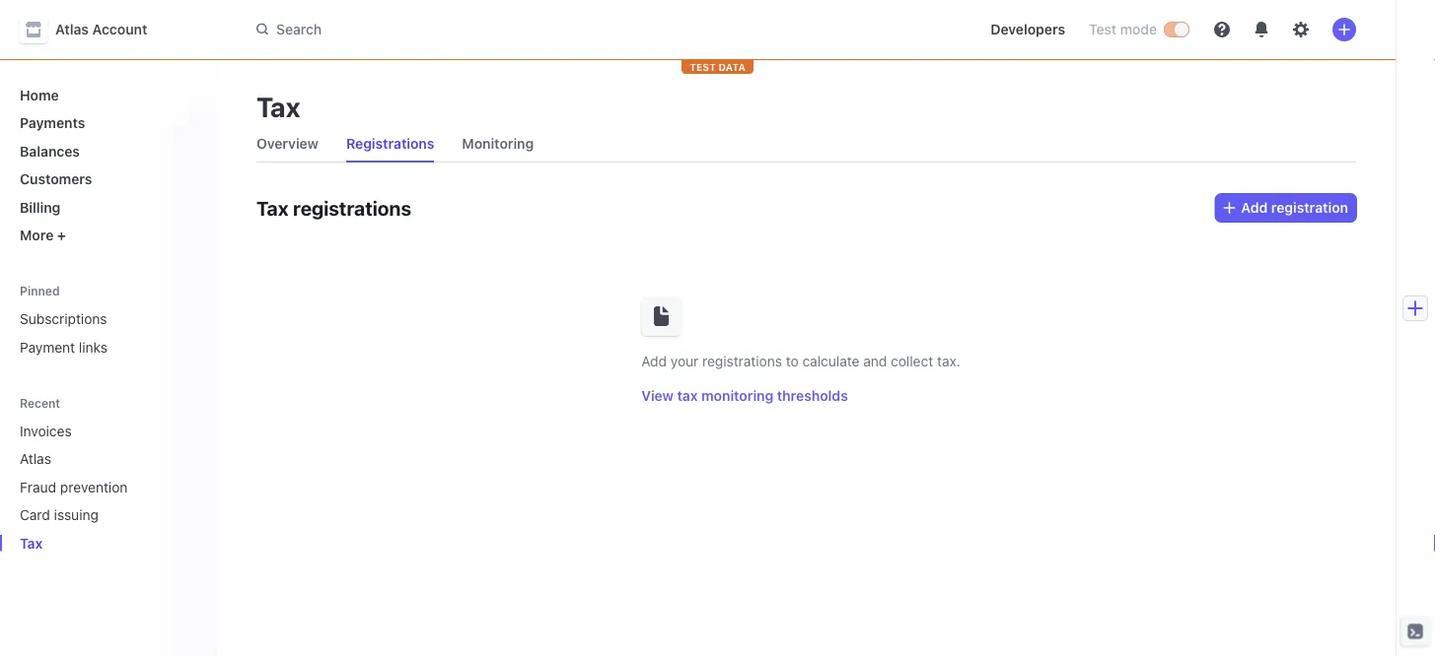 Task type: locate. For each thing, give the bounding box(es) containing it.
tax link
[[12, 528, 174, 560]]

notifications image
[[1254, 22, 1270, 37]]

1 vertical spatial add
[[641, 354, 667, 370]]

tax down overview link
[[256, 196, 289, 219]]

invoices link
[[12, 415, 174, 447]]

1 vertical spatial atlas
[[20, 451, 51, 468]]

tax registrations
[[256, 196, 411, 219]]

monitoring
[[462, 136, 534, 152]]

0 vertical spatial tax
[[256, 90, 301, 123]]

your
[[671, 354, 699, 370]]

0 vertical spatial registrations
[[293, 196, 411, 219]]

calculate
[[802, 354, 860, 370]]

balances
[[20, 143, 80, 159]]

1 horizontal spatial atlas
[[55, 21, 89, 37]]

add inside button
[[1241, 200, 1268, 216]]

home link
[[12, 79, 201, 111]]

mode
[[1120, 21, 1157, 37]]

help image
[[1214, 22, 1230, 37]]

customers link
[[12, 163, 201, 195]]

payment
[[20, 339, 75, 356]]

and
[[863, 354, 887, 370]]

0 horizontal spatial registrations
[[293, 196, 411, 219]]

card issuing link
[[12, 500, 174, 532]]

fraud prevention link
[[12, 472, 174, 504]]

developers
[[991, 21, 1065, 37]]

recent navigation links element
[[0, 395, 217, 560]]

billing
[[20, 199, 61, 216]]

developers link
[[983, 14, 1073, 45]]

add for add your registrations to calculate and collect tax.
[[641, 354, 667, 370]]

payments link
[[12, 107, 201, 139]]

subscriptions
[[20, 311, 107, 328]]

add
[[1241, 200, 1268, 216], [641, 354, 667, 370]]

tax down the card
[[20, 536, 43, 552]]

registrations up view tax monitoring thresholds
[[702, 354, 782, 370]]

1 vertical spatial registrations
[[702, 354, 782, 370]]

balances link
[[12, 135, 201, 167]]

tax inside recent element
[[20, 536, 43, 552]]

0 horizontal spatial add
[[641, 354, 667, 370]]

pinned element
[[12, 303, 201, 364]]

tax up "overview"
[[256, 90, 301, 123]]

overview link
[[249, 130, 327, 158]]

tax for tax link
[[20, 536, 43, 552]]

1 vertical spatial tax
[[256, 196, 289, 219]]

test
[[1089, 21, 1117, 37]]

registration
[[1271, 200, 1349, 216]]

test data
[[690, 61, 746, 73]]

1 horizontal spatial add
[[1241, 200, 1268, 216]]

fraud prevention
[[20, 479, 128, 496]]

atlas
[[55, 21, 89, 37], [20, 451, 51, 468]]

card issuing
[[20, 508, 99, 524]]

overview
[[256, 136, 319, 152]]

test
[[690, 61, 716, 73]]

tab list
[[249, 126, 1356, 163]]

test mode
[[1089, 21, 1157, 37]]

pinned
[[20, 284, 60, 298]]

add registration button
[[1216, 194, 1356, 222]]

recent
[[20, 396, 60, 410]]

search
[[276, 21, 322, 37]]

atlas left the account
[[55, 21, 89, 37]]

issuing
[[54, 508, 99, 524]]

card
[[20, 508, 50, 524]]

0 vertical spatial atlas
[[55, 21, 89, 37]]

add for add registration
[[1241, 200, 1268, 216]]

registrations down registrations link
[[293, 196, 411, 219]]

atlas link
[[12, 443, 174, 475]]

0 horizontal spatial atlas
[[20, 451, 51, 468]]

add registration
[[1241, 200, 1349, 216]]

recent element
[[0, 415, 217, 560]]

atlas inside 'link'
[[20, 451, 51, 468]]

billing link
[[12, 191, 201, 223]]

atlas inside button
[[55, 21, 89, 37]]

atlas up fraud
[[20, 451, 51, 468]]

2 vertical spatial tax
[[20, 536, 43, 552]]

add left registration
[[1241, 200, 1268, 216]]

view tax monitoring thresholds link
[[641, 388, 848, 404]]

prevention
[[60, 479, 128, 496]]

tax
[[256, 90, 301, 123], [256, 196, 289, 219], [20, 536, 43, 552]]

0 vertical spatial add
[[1241, 200, 1268, 216]]

add left your
[[641, 354, 667, 370]]

thresholds
[[777, 388, 848, 404]]

atlas account button
[[20, 16, 167, 43]]

view
[[641, 388, 674, 404]]

registrations
[[293, 196, 411, 219], [702, 354, 782, 370]]

more +
[[20, 227, 66, 244]]

links
[[79, 339, 107, 356]]

atlas account
[[55, 21, 147, 37]]

settings image
[[1293, 22, 1309, 37]]



Task type: vqa. For each thing, say whether or not it's contained in the screenshot.
SQL to the bottom
no



Task type: describe. For each thing, give the bounding box(es) containing it.
view tax monitoring thresholds
[[641, 388, 848, 404]]

tab list containing overview
[[249, 126, 1356, 163]]

payment links link
[[12, 331, 201, 364]]

Search search field
[[245, 12, 801, 48]]

registrations link
[[338, 130, 442, 158]]

atlas for atlas
[[20, 451, 51, 468]]

tax for tax registrations
[[256, 196, 289, 219]]

add your registrations to calculate and collect tax.
[[641, 354, 961, 370]]

data
[[719, 61, 746, 73]]

Search text field
[[245, 12, 801, 48]]

registrations
[[346, 136, 434, 152]]

monitoring link
[[454, 130, 542, 158]]

1 horizontal spatial registrations
[[702, 354, 782, 370]]

core navigation links element
[[12, 79, 201, 252]]

home
[[20, 87, 59, 103]]

account
[[92, 21, 147, 37]]

+
[[57, 227, 66, 244]]

collect
[[891, 354, 934, 370]]

customers
[[20, 171, 92, 187]]

to
[[786, 354, 799, 370]]

payments
[[20, 115, 85, 131]]

fraud
[[20, 479, 56, 496]]

monitoring
[[701, 388, 774, 404]]

pinned navigation links element
[[12, 283, 201, 364]]

tax
[[677, 388, 698, 404]]

invoices
[[20, 423, 72, 439]]

atlas for atlas account
[[55, 21, 89, 37]]

tax.
[[937, 354, 961, 370]]

subscriptions link
[[12, 303, 201, 335]]

payment links
[[20, 339, 107, 356]]

more
[[20, 227, 54, 244]]



